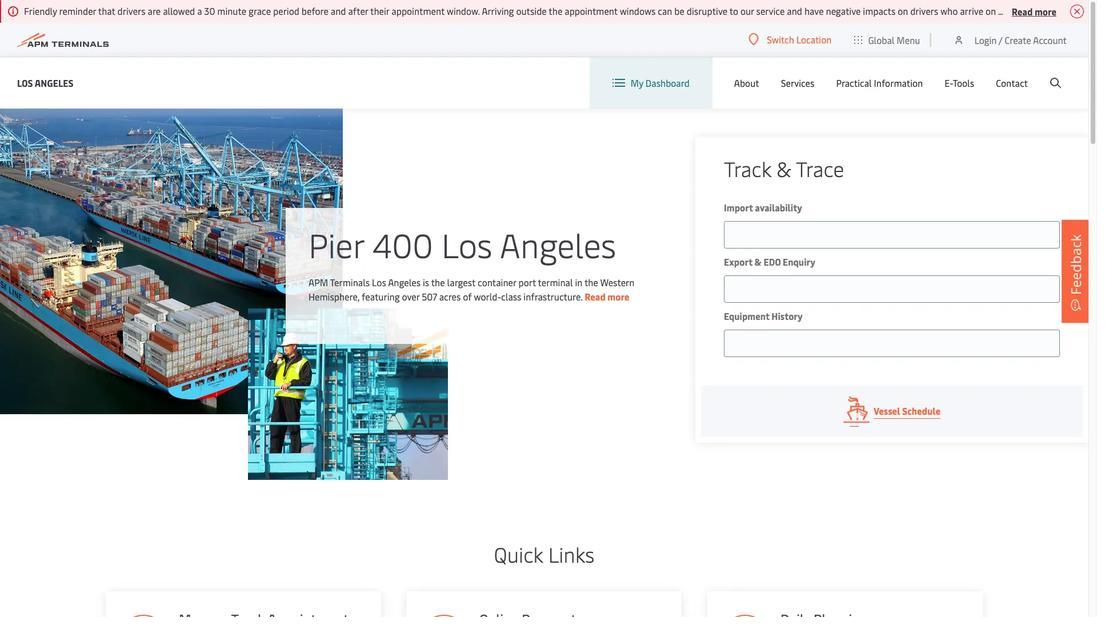 Task type: locate. For each thing, give the bounding box(es) containing it.
0 horizontal spatial appointment
[[392, 5, 445, 17]]

history
[[772, 310, 803, 322]]

1 appointment from the left
[[392, 5, 445, 17]]

1 horizontal spatial appointment
[[565, 5, 618, 17]]

drivers
[[118, 5, 146, 17], [911, 5, 939, 17]]

1 vertical spatial read more
[[585, 290, 630, 303]]

more for read more button
[[1035, 5, 1057, 17]]

1 vertical spatial los
[[442, 222, 493, 267]]

apm
[[309, 276, 328, 288]]

tariffs - 131 image
[[420, 615, 469, 617]]

login / create account link
[[954, 23, 1067, 57]]

30
[[204, 5, 215, 17]]

hemisphere,
[[309, 290, 360, 303]]

1 horizontal spatial that
[[1052, 5, 1069, 17]]

2 vertical spatial los
[[372, 276, 386, 288]]

& left trace
[[777, 154, 792, 182]]

login / create account
[[975, 33, 1067, 46]]

export
[[724, 256, 753, 268]]

0 horizontal spatial and
[[331, 5, 346, 17]]

services button
[[781, 57, 815, 109]]

1 vertical spatial more
[[608, 290, 630, 303]]

2 vertical spatial angeles
[[388, 276, 421, 288]]

los for apm
[[372, 276, 386, 288]]

login
[[975, 33, 997, 46]]

1 horizontal spatial and
[[787, 5, 803, 17]]

0 horizontal spatial los
[[17, 76, 33, 89]]

los inside apm terminals los angeles is the largest container port terminal in the western hemisphere, featuring over 507 acres of world-class infrastructure.
[[372, 276, 386, 288]]

read inside button
[[1012, 5, 1033, 17]]

arrive
[[961, 5, 984, 17], [1071, 5, 1095, 17]]

& for edo
[[755, 256, 762, 268]]

2 horizontal spatial the
[[585, 276, 599, 288]]

before
[[302, 5, 329, 17]]

1 horizontal spatial los
[[372, 276, 386, 288]]

0 vertical spatial more
[[1035, 5, 1057, 17]]

the right is on the top of page
[[431, 276, 445, 288]]

to
[[730, 5, 739, 17]]

drivers left who
[[911, 5, 939, 17]]

friendly
[[24, 5, 57, 17]]

pier 400 los angeles
[[309, 222, 617, 267]]

1 horizontal spatial angeles
[[388, 276, 421, 288]]

arrive right who
[[961, 5, 984, 17]]

negative
[[826, 5, 861, 17]]

more down western
[[608, 290, 630, 303]]

1 horizontal spatial drivers
[[911, 5, 939, 17]]

read
[[1012, 5, 1033, 17], [585, 290, 606, 303]]

minute
[[217, 5, 247, 17]]

e-tools
[[945, 77, 975, 89]]

more inside button
[[1035, 5, 1057, 17]]

1 vertical spatial read
[[585, 290, 606, 303]]

e-tools button
[[945, 57, 975, 109]]

0 horizontal spatial arrive
[[961, 5, 984, 17]]

los
[[17, 76, 33, 89], [442, 222, 493, 267], [372, 276, 386, 288]]

disruptive
[[687, 5, 728, 17]]

0 horizontal spatial more
[[608, 290, 630, 303]]

about
[[735, 77, 760, 89]]

507
[[422, 290, 437, 303]]

angeles inside apm terminals los angeles is the largest container port terminal in the western hemisphere, featuring over 507 acres of world-class infrastructure.
[[388, 276, 421, 288]]

over
[[402, 290, 420, 303]]

equipment history
[[724, 310, 803, 322]]

read more up login / create account
[[1012, 5, 1057, 17]]

global menu button
[[844, 23, 932, 57]]

and left the after
[[331, 5, 346, 17]]

on right 'impacts' at the top right
[[898, 5, 909, 17]]

la secondary image
[[248, 309, 448, 480]]

are
[[148, 5, 161, 17]]

drivers left are at the left of page
[[118, 5, 146, 17]]

edo
[[764, 256, 781, 268]]

import availability
[[724, 201, 803, 214]]

western
[[601, 276, 635, 288]]

1 vertical spatial &
[[755, 256, 762, 268]]

switch
[[767, 33, 795, 46]]

2 horizontal spatial angeles
[[500, 222, 617, 267]]

featuring
[[362, 290, 400, 303]]

the right in
[[585, 276, 599, 288]]

terminal
[[538, 276, 573, 288]]

that
[[98, 5, 115, 17], [1052, 5, 1069, 17]]

angeles
[[35, 76, 73, 89], [500, 222, 617, 267], [388, 276, 421, 288]]

global menu
[[869, 33, 921, 46]]

read for read more button
[[1012, 5, 1033, 17]]

1 horizontal spatial the
[[549, 5, 563, 17]]

have
[[805, 5, 824, 17]]

my
[[631, 77, 644, 89]]

read up login / create account
[[1012, 5, 1033, 17]]

terminals
[[330, 276, 370, 288]]

1 horizontal spatial more
[[1035, 5, 1057, 17]]

2 arrive from the left
[[1071, 5, 1095, 17]]

switch location button
[[749, 33, 832, 46]]

on
[[898, 5, 909, 17], [986, 5, 997, 17]]

& left edo
[[755, 256, 762, 268]]

0 horizontal spatial angeles
[[35, 76, 73, 89]]

that right "reminder"
[[98, 5, 115, 17]]

1 horizontal spatial arrive
[[1071, 5, 1095, 17]]

0 horizontal spatial on
[[898, 5, 909, 17]]

that left close alert icon
[[1052, 5, 1069, 17]]

and
[[331, 5, 346, 17], [787, 5, 803, 17]]

equipment
[[724, 310, 770, 322]]

track
[[724, 154, 772, 182]]

0 horizontal spatial read
[[585, 290, 606, 303]]

read for read more link on the top right of page
[[585, 290, 606, 303]]

appointment left windows
[[565, 5, 618, 17]]

2 horizontal spatial los
[[442, 222, 493, 267]]

1 vertical spatial angeles
[[500, 222, 617, 267]]

acres
[[439, 290, 461, 303]]

and left have
[[787, 5, 803, 17]]

0 horizontal spatial that
[[98, 5, 115, 17]]

the right the "outside"
[[549, 5, 563, 17]]

the
[[549, 5, 563, 17], [431, 276, 445, 288], [585, 276, 599, 288]]

appointment
[[392, 5, 445, 17], [565, 5, 618, 17]]

1 horizontal spatial on
[[986, 5, 997, 17]]

0 horizontal spatial &
[[755, 256, 762, 268]]

los angeles pier 400 image
[[0, 109, 343, 415]]

close alert image
[[1071, 5, 1085, 18]]

friendly reminder that drivers are allowed a 30 minute grace period before and after their appointment window. arriving outside the appointment windows can be disruptive to our service and have negative impacts on drivers who arrive on time. drivers that arrive o
[[24, 5, 1098, 17]]

1 horizontal spatial &
[[777, 154, 792, 182]]

more up account
[[1035, 5, 1057, 17]]

information
[[875, 77, 923, 89]]

read more for read more link on the top right of page
[[585, 290, 630, 303]]

1 horizontal spatial read more
[[1012, 5, 1057, 17]]

read more button
[[1012, 4, 1057, 18]]

0 vertical spatial read
[[1012, 5, 1033, 17]]

more
[[1035, 5, 1057, 17], [608, 290, 630, 303]]

0 vertical spatial &
[[777, 154, 792, 182]]

2 on from the left
[[986, 5, 997, 17]]

1 horizontal spatial read
[[1012, 5, 1033, 17]]

services
[[781, 77, 815, 89]]

arrive left o
[[1071, 5, 1095, 17]]

read more down western
[[585, 290, 630, 303]]

appointment right "their"
[[392, 5, 445, 17]]

0 horizontal spatial read more
[[585, 290, 630, 303]]

on left time.
[[986, 5, 997, 17]]

0 vertical spatial read more
[[1012, 5, 1057, 17]]

0 horizontal spatial drivers
[[118, 5, 146, 17]]

read down western
[[585, 290, 606, 303]]

class
[[501, 290, 522, 303]]

1 on from the left
[[898, 5, 909, 17]]

account
[[1034, 33, 1067, 46]]

1 that from the left
[[98, 5, 115, 17]]



Task type: vqa. For each thing, say whether or not it's contained in the screenshot.
'read more' LINK 'more'
no



Task type: describe. For each thing, give the bounding box(es) containing it.
drivers
[[1021, 5, 1050, 17]]

dashboard
[[646, 77, 690, 89]]

service
[[757, 5, 785, 17]]

tools
[[953, 77, 975, 89]]

manager truck appointments - 53 image
[[119, 615, 167, 617]]

create
[[1005, 33, 1032, 46]]

practical information
[[837, 77, 923, 89]]

port
[[519, 276, 536, 288]]

2 appointment from the left
[[565, 5, 618, 17]]

feedback
[[1067, 234, 1086, 295]]

2 drivers from the left
[[911, 5, 939, 17]]

windows
[[620, 5, 656, 17]]

impacts
[[864, 5, 896, 17]]

container
[[478, 276, 517, 288]]

e-
[[945, 77, 953, 89]]

my dashboard
[[631, 77, 690, 89]]

their
[[370, 5, 390, 17]]

los angeles link
[[17, 76, 73, 90]]

period
[[273, 5, 300, 17]]

my dashboard button
[[613, 57, 690, 109]]

pier
[[309, 222, 364, 267]]

world-
[[474, 290, 501, 303]]

export & edo enquiry
[[724, 256, 816, 268]]

read more link
[[585, 290, 630, 303]]

vessel schedule link
[[702, 386, 1083, 437]]

import
[[724, 201, 753, 214]]

infrastructure.
[[524, 290, 583, 303]]

reminder
[[59, 5, 96, 17]]

practical
[[837, 77, 872, 89]]

0 horizontal spatial the
[[431, 276, 445, 288]]

contact
[[997, 77, 1029, 89]]

time.
[[999, 5, 1019, 17]]

in
[[575, 276, 583, 288]]

practical information button
[[837, 57, 923, 109]]

a
[[197, 5, 202, 17]]

/
[[999, 33, 1003, 46]]

1 drivers from the left
[[118, 5, 146, 17]]

enquiry
[[783, 256, 816, 268]]

about button
[[735, 57, 760, 109]]

track & trace
[[724, 154, 845, 182]]

window.
[[447, 5, 480, 17]]

is
[[423, 276, 429, 288]]

our
[[741, 5, 755, 17]]

los angeles
[[17, 76, 73, 89]]

schedule
[[903, 405, 941, 417]]

vessel
[[874, 405, 901, 417]]

switch location
[[767, 33, 832, 46]]

who
[[941, 5, 958, 17]]

angeles for apm terminals los angeles is the largest container port terminal in the western hemisphere, featuring over 507 acres of world-class infrastructure.
[[388, 276, 421, 288]]

1 and from the left
[[331, 5, 346, 17]]

global
[[869, 33, 895, 46]]

be
[[675, 5, 685, 17]]

outside
[[517, 5, 547, 17]]

quick links
[[494, 540, 595, 568]]

apm terminals los angeles is the largest container port terminal in the western hemisphere, featuring over 507 acres of world-class infrastructure.
[[309, 276, 635, 303]]

more for read more link on the top right of page
[[608, 290, 630, 303]]

feedback button
[[1062, 220, 1091, 323]]

largest
[[447, 276, 476, 288]]

o
[[1097, 5, 1098, 17]]

availability
[[755, 201, 803, 214]]

quick
[[494, 540, 543, 568]]

trace
[[796, 154, 845, 182]]

after
[[348, 5, 368, 17]]

location
[[797, 33, 832, 46]]

arriving
[[482, 5, 514, 17]]

1 arrive from the left
[[961, 5, 984, 17]]

400
[[373, 222, 433, 267]]

orange club loyalty program - 56 image
[[722, 615, 770, 617]]

allowed
[[163, 5, 195, 17]]

0 vertical spatial angeles
[[35, 76, 73, 89]]

links
[[549, 540, 595, 568]]

2 and from the left
[[787, 5, 803, 17]]

grace
[[249, 5, 271, 17]]

vessel schedule
[[874, 405, 941, 417]]

of
[[463, 290, 472, 303]]

0 vertical spatial los
[[17, 76, 33, 89]]

los for pier
[[442, 222, 493, 267]]

2 that from the left
[[1052, 5, 1069, 17]]

contact button
[[997, 57, 1029, 109]]

angeles for pier 400 los angeles
[[500, 222, 617, 267]]

read more for read more button
[[1012, 5, 1057, 17]]

menu
[[897, 33, 921, 46]]

& for trace
[[777, 154, 792, 182]]



